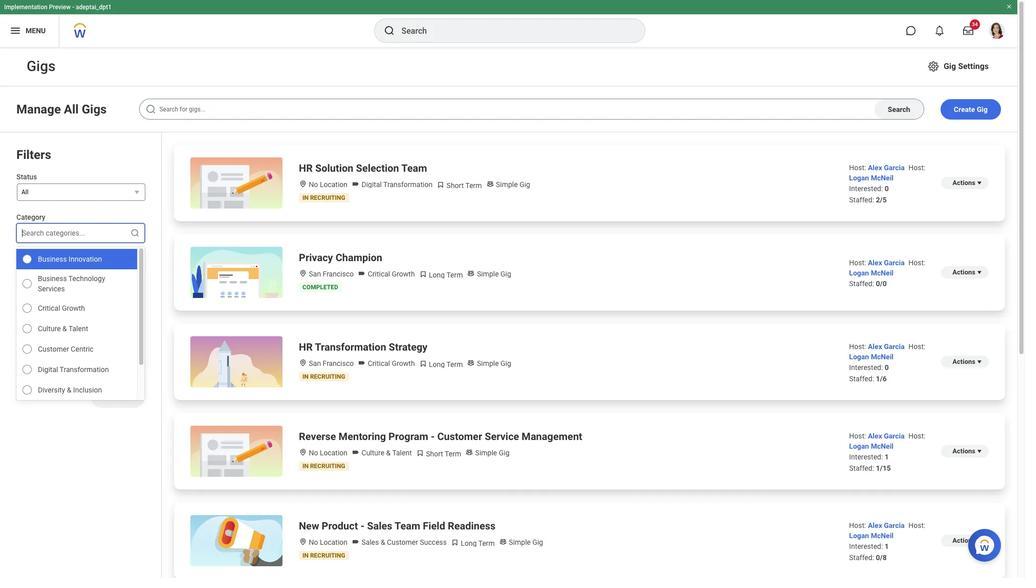Task type: vqa. For each thing, say whether or not it's contained in the screenshot.


Task type: locate. For each thing, give the bounding box(es) containing it.
3 location image from the top
[[299, 538, 307, 547]]

4 logan from the top
[[849, 443, 869, 451]]

logan
[[849, 174, 869, 182], [849, 269, 869, 277], [849, 353, 869, 361], [849, 443, 869, 451], [849, 532, 869, 540]]

4 recruiting from the top
[[310, 553, 345, 560]]

garcia inside host: alex garcia host: logan mcneil interested: 0 staffed: 1/6
[[884, 343, 905, 351]]

0 vertical spatial location image
[[299, 180, 307, 188]]

filters
[[16, 148, 51, 162]]

reverse
[[299, 431, 336, 443]]

interested: for reverse mentoring program - customer service management
[[849, 453, 883, 462]]

business up 'types...'
[[38, 255, 67, 264]]

1 up 1/15
[[885, 453, 889, 462]]

caret down image
[[975, 269, 984, 277], [975, 358, 984, 366], [975, 448, 984, 456]]

mcneil inside host: alex garcia host: logan mcneil interested: 0 staffed: 1/6
[[871, 353, 894, 361]]

no down reverse
[[309, 449, 318, 458]]

garcia inside host: alex garcia host: logan mcneil interested: 1 staffed: 1/15
[[884, 432, 905, 441]]

critical growth down "services"
[[38, 305, 85, 313]]

0 vertical spatial caret down image
[[975, 269, 984, 277]]

1 vertical spatial location image
[[299, 449, 307, 457]]

media mylearning image for mentoring
[[416, 450, 424, 458]]

recruiting for transformation
[[310, 374, 345, 381]]

staffed: inside host: alex garcia host: logan mcneil interested: 1 staffed: 0/8
[[849, 554, 874, 562]]

1 vertical spatial media mylearning image
[[416, 450, 424, 458]]

logan mcneil button up 0/0
[[849, 269, 894, 277]]

2 horizontal spatial customer
[[437, 431, 482, 443]]

list
[[162, 133, 1017, 579]]

0 horizontal spatial digital
[[38, 366, 58, 374]]

no for new
[[309, 539, 318, 547]]

0 up 2/5
[[885, 185, 889, 193]]

1 actions from the top
[[953, 179, 975, 187]]

2 logan from the top
[[849, 269, 869, 277]]

0 horizontal spatial search image
[[130, 353, 140, 363]]

location down product
[[320, 539, 348, 547]]

1 horizontal spatial media mylearning image
[[437, 181, 445, 189]]

mcneil up the '0/8'
[[871, 532, 894, 540]]

contact card matrix manager image for program
[[465, 449, 473, 457]]

search image
[[145, 103, 157, 116], [130, 353, 140, 363]]

logan mcneil button
[[849, 174, 894, 182], [849, 269, 894, 277], [849, 353, 894, 361], [849, 443, 894, 451], [849, 532, 894, 540]]

interested: up the '0/8'
[[849, 543, 883, 551]]

host:
[[849, 164, 866, 172], [909, 164, 926, 172], [849, 259, 866, 267], [909, 259, 926, 267], [849, 343, 866, 351], [909, 343, 926, 351], [849, 432, 866, 441], [909, 432, 926, 441], [849, 522, 866, 530], [909, 522, 926, 530]]

1 horizontal spatial talent
[[392, 449, 412, 458]]

staffed: left 2/5
[[849, 196, 874, 204]]

2 francisco from the top
[[323, 360, 354, 368]]

1 horizontal spatial customer
[[387, 539, 418, 547]]

mcneil for new product - sales team field readiness
[[871, 532, 894, 540]]

4 interested: from the top
[[849, 543, 883, 551]]

contact card matrix manager image for privacy champion
[[467, 270, 475, 278]]

1 in recruiting from the top
[[302, 194, 345, 202]]

2 horizontal spatial media mylearning image
[[451, 539, 459, 548]]

alex garcia button up the '0/8'
[[868, 522, 906, 530]]

1 0 from the top
[[885, 185, 889, 193]]

1 vertical spatial short term
[[424, 450, 461, 459]]

menu button
[[0, 14, 59, 47]]

2 vertical spatial caret down image
[[975, 448, 984, 456]]

5 alex garcia button from the top
[[868, 522, 906, 530]]

digital
[[362, 181, 382, 189], [38, 366, 58, 374]]

2 tag image from the top
[[352, 538, 360, 547]]

alex garcia button up 2/5
[[868, 164, 906, 172]]

search locations...
[[22, 354, 81, 362]]

location for reverse
[[320, 449, 348, 458]]

Category text field
[[22, 228, 24, 239]]

location image
[[299, 180, 307, 188], [299, 270, 307, 278]]

tag image down champion
[[358, 270, 366, 278]]

no location down reverse
[[307, 449, 348, 458]]

2 vertical spatial media mylearning image
[[451, 539, 459, 548]]

sales up sales & customer success
[[367, 520, 392, 533]]

0 horizontal spatial culture & talent
[[38, 325, 88, 333]]

4 actions from the top
[[953, 448, 975, 455]]

2 0 from the top
[[885, 364, 889, 372]]

logan for new product - sales team field readiness
[[849, 532, 869, 540]]

logan inside host: alex garcia host: logan mcneil staffed: 0/0
[[849, 269, 869, 277]]

1 horizontal spatial digital transformation
[[360, 181, 433, 189]]

2 no from the top
[[309, 449, 318, 458]]

&
[[62, 325, 67, 333], [67, 386, 71, 395], [386, 449, 391, 458], [381, 539, 385, 547]]

san up completed
[[309, 270, 321, 278]]

1 vertical spatial hr
[[299, 341, 313, 354]]

0 up 1/6
[[885, 364, 889, 372]]

0 inside 'host: alex garcia host: logan mcneil interested: 0 staffed: 2/5'
[[885, 185, 889, 193]]

1 horizontal spatial short
[[447, 182, 464, 190]]

location up search locations... on the bottom of page
[[16, 338, 44, 346]]

in recruiting down hr transformation strategy in the left of the page
[[302, 374, 345, 381]]

gig settings button
[[923, 56, 993, 77]]

team
[[401, 162, 427, 175], [395, 520, 420, 533]]

1 inside host: alex garcia host: logan mcneil interested: 1 staffed: 1/15
[[885, 453, 889, 462]]

0 horizontal spatial customer
[[38, 345, 69, 354]]

gig inside gig settings popup button
[[944, 61, 956, 71]]

2 vertical spatial critical growth
[[366, 360, 415, 368]]

0 vertical spatial media mylearning image
[[419, 271, 427, 279]]

- inside 'link'
[[360, 520, 364, 533]]

2 san francisco from the top
[[307, 360, 354, 368]]

location for hr
[[320, 181, 348, 189]]

san francisco up completed
[[307, 270, 354, 278]]

0 vertical spatial digital transformation
[[360, 181, 433, 189]]

talent up centric
[[69, 325, 88, 333]]

critical growth
[[366, 270, 415, 278], [38, 305, 85, 313], [366, 360, 415, 368]]

interested: inside host: alex garcia host: logan mcneil interested: 0 staffed: 1/6
[[849, 364, 883, 372]]

culture & talent down hosts... on the left bottom of page
[[38, 325, 88, 333]]

customer down new product - sales team field readiness 'link'
[[387, 539, 418, 547]]

short term
[[445, 182, 482, 190], [424, 450, 461, 459]]

1 vertical spatial all
[[21, 189, 28, 196]]

1 vertical spatial no
[[309, 449, 318, 458]]

1 vertical spatial no location
[[307, 449, 348, 458]]

critical down "services"
[[38, 305, 60, 313]]

alex up the '0/8'
[[868, 522, 882, 530]]

alex garcia button up 1/6
[[868, 343, 906, 351]]

no location
[[307, 181, 348, 189], [307, 449, 348, 458], [307, 539, 348, 547]]

no location for mentoring
[[307, 449, 348, 458]]

simple for hr solution selection team
[[496, 181, 518, 189]]

3 actions from the top
[[953, 358, 975, 366]]

0 vertical spatial location image
[[299, 359, 307, 367]]

long term for privacy champion
[[427, 271, 463, 279]]

2 business from the top
[[38, 275, 67, 283]]

san for hr
[[309, 360, 321, 368]]

recruiting
[[310, 194, 345, 202], [310, 374, 345, 381], [310, 463, 345, 470], [310, 553, 345, 560]]

long for hr transformation strategy
[[429, 361, 445, 369]]

2 vertical spatial location image
[[299, 538, 307, 547]]

2 vertical spatial contact card matrix manager image
[[499, 538, 507, 547]]

alex garcia button up 1/15
[[868, 432, 906, 441]]

tag image
[[358, 270, 366, 278], [358, 359, 366, 367], [352, 449, 360, 457]]

in recruiting down new at the left of the page
[[302, 553, 345, 560]]

1 for new product - sales team field readiness
[[885, 543, 889, 551]]

0 vertical spatial contact card matrix manager image
[[467, 359, 475, 367]]

1 vertical spatial business
[[38, 275, 67, 283]]

hr for hr transformation strategy
[[299, 341, 313, 354]]

culture & talent down program
[[360, 449, 412, 458]]

1 vertical spatial sales
[[362, 539, 379, 547]]

in
[[302, 194, 309, 202], [302, 374, 309, 381], [302, 463, 309, 470], [302, 553, 309, 560]]

3 actions button from the top
[[941, 356, 989, 368]]

talent down program
[[392, 449, 412, 458]]

1 inside host: alex garcia host: logan mcneil interested: 1 staffed: 0/8
[[885, 543, 889, 551]]

san down hr transformation strategy in the left of the page
[[309, 360, 321, 368]]

3 staffed: from the top
[[849, 375, 874, 383]]

alex up 0/0
[[868, 259, 882, 267]]

1 san francisco from the top
[[307, 270, 354, 278]]

2 logan mcneil button from the top
[[849, 269, 894, 277]]

logan inside host: alex garcia host: logan mcneil interested: 0 staffed: 1/6
[[849, 353, 869, 361]]

staffed: for hr solution selection team
[[849, 196, 874, 204]]

- right preview
[[72, 4, 74, 11]]

1 vertical spatial san
[[309, 360, 321, 368]]

logan inside host: alex garcia host: logan mcneil interested: 1 staffed: 0/8
[[849, 532, 869, 540]]

alex up 2/5
[[868, 164, 882, 172]]

alex up 1/15
[[868, 432, 882, 441]]

logan mcneil button up 1/15
[[849, 443, 894, 451]]

2 1 from the top
[[885, 543, 889, 551]]

media mylearning image
[[419, 271, 427, 279], [416, 450, 424, 458]]

1 vertical spatial short
[[426, 450, 443, 459]]

garcia inside host: alex garcia host: logan mcneil interested: 1 staffed: 0/8
[[884, 522, 905, 530]]

actions inside popup button
[[953, 537, 975, 545]]

logan mcneil button up 1/6
[[849, 353, 894, 361]]

0 vertical spatial growth
[[392, 270, 415, 278]]

2 in recruiting from the top
[[302, 374, 345, 381]]

2 no location from the top
[[307, 449, 348, 458]]

simple
[[496, 181, 518, 189], [477, 270, 499, 278], [477, 360, 499, 368], [475, 449, 497, 458], [509, 539, 531, 547]]

3 in recruiting from the top
[[302, 463, 345, 470]]

new product - sales team field readiness link
[[299, 519, 496, 534]]

critical growth down champion
[[366, 270, 415, 278]]

contact card matrix manager image
[[486, 180, 494, 188], [467, 270, 475, 278], [499, 538, 507, 547]]

0 inside host: alex garcia host: logan mcneil interested: 0 staffed: 1/6
[[885, 364, 889, 372]]

garcia up 1/6
[[884, 343, 905, 351]]

2 vertical spatial transformation
[[60, 366, 109, 374]]

san francisco down hr transformation strategy in the left of the page
[[307, 360, 354, 368]]

Search Workday  search field
[[401, 19, 624, 42]]

1 in from the top
[[302, 194, 309, 202]]

culture & talent
[[38, 325, 88, 333], [360, 449, 412, 458]]

search image
[[383, 25, 395, 37], [130, 228, 140, 239], [130, 270, 140, 280], [130, 311, 140, 321]]

critical growth for privacy champion
[[366, 270, 415, 278]]

term for hr transformation strategy
[[446, 361, 463, 369]]

3 recruiting from the top
[[310, 463, 345, 470]]

4 alex from the top
[[868, 432, 882, 441]]

long term for new product - sales team field readiness
[[459, 540, 495, 548]]

contact card matrix manager image
[[467, 359, 475, 367], [465, 449, 473, 457]]

all down status
[[21, 189, 28, 196]]

0 vertical spatial san
[[309, 270, 321, 278]]

interested: up 1/15
[[849, 453, 883, 462]]

0 horizontal spatial culture
[[38, 325, 61, 333]]

transformation
[[383, 181, 433, 189], [315, 341, 386, 354], [60, 366, 109, 374]]

no down new at the left of the page
[[309, 539, 318, 547]]

1 location image from the top
[[299, 359, 307, 367]]

location image for hr transformation strategy
[[299, 359, 307, 367]]

0 vertical spatial 1
[[885, 453, 889, 462]]

search image for types...
[[130, 270, 140, 280]]

1 horizontal spatial culture & talent
[[360, 449, 412, 458]]

alex inside host: alex garcia host: logan mcneil interested: 0 staffed: 1/6
[[868, 343, 882, 351]]

1 alex from the top
[[868, 164, 882, 172]]

3 caret down image from the top
[[975, 448, 984, 456]]

alex for new product - sales team field readiness
[[868, 522, 882, 530]]

business up "services"
[[38, 275, 67, 283]]

hr inside the hr solution selection team link
[[299, 162, 313, 175]]

1 tag image from the top
[[352, 180, 360, 188]]

1 vertical spatial digital
[[38, 366, 58, 374]]

0 vertical spatial culture
[[38, 325, 61, 333]]

all for clear
[[123, 394, 132, 402]]

1 staffed: from the top
[[849, 196, 874, 204]]

2 horizontal spatial all
[[123, 394, 132, 402]]

5 alex from the top
[[868, 522, 882, 530]]

logan mcneil button up the '0/8'
[[849, 532, 894, 540]]

1 business from the top
[[38, 255, 67, 264]]

0 vertical spatial search image
[[145, 103, 157, 116]]

3 no from the top
[[309, 539, 318, 547]]

1 vertical spatial san francisco
[[307, 360, 354, 368]]

0 vertical spatial tag image
[[352, 180, 360, 188]]

search for search types...
[[22, 271, 44, 279]]

-
[[72, 4, 74, 11], [431, 431, 435, 443], [360, 520, 364, 533]]

1 actions button from the top
[[941, 177, 989, 189]]

5 staffed: from the top
[[849, 554, 874, 562]]

0 horizontal spatial talent
[[69, 325, 88, 333]]

5 mcneil from the top
[[871, 532, 894, 540]]

1 san from the top
[[309, 270, 321, 278]]

staffed: for new product - sales team field readiness
[[849, 554, 874, 562]]

2 location image from the top
[[299, 270, 307, 278]]

alex for reverse mentoring program - customer service management
[[868, 432, 882, 441]]

tag image
[[352, 180, 360, 188], [352, 538, 360, 547]]

1 vertical spatial 1
[[885, 543, 889, 551]]

2 vertical spatial tag image
[[352, 449, 360, 457]]

customer left centric
[[38, 345, 69, 354]]

staffed: left 1/15
[[849, 465, 874, 473]]

privacy champion link
[[299, 251, 382, 265]]

inbox large image
[[963, 26, 973, 36]]

long
[[429, 271, 445, 279], [429, 361, 445, 369], [461, 540, 477, 548]]

1 no from the top
[[309, 181, 318, 189]]

gig for reverse mentoring program - customer service management
[[499, 449, 509, 458]]

technology
[[68, 275, 105, 283]]

in recruiting for mentoring
[[302, 463, 345, 470]]

francisco down privacy champion link
[[323, 270, 354, 278]]

staffed: inside host: alex garcia host: logan mcneil interested: 1 staffed: 1/15
[[849, 465, 874, 473]]

business innovation
[[38, 255, 102, 264]]

2 san from the top
[[309, 360, 321, 368]]

in for hr transformation strategy
[[302, 374, 309, 381]]

recruiting down product
[[310, 553, 345, 560]]

san francisco for transformation
[[307, 360, 354, 368]]

no down solution
[[309, 181, 318, 189]]

interested: up 1/6
[[849, 364, 883, 372]]

1 vertical spatial tag image
[[352, 538, 360, 547]]

1 horizontal spatial search image
[[145, 103, 157, 116]]

team up sales & customer success
[[395, 520, 420, 533]]

3 logan from the top
[[849, 353, 869, 361]]

1 vertical spatial culture & talent
[[360, 449, 412, 458]]

privacy champion
[[299, 252, 382, 264]]

culture down search hosts...
[[38, 325, 61, 333]]

interested: inside host: alex garcia host: logan mcneil interested: 1 staffed: 0/8
[[849, 543, 883, 551]]

1 mcneil from the top
[[871, 174, 894, 182]]

recruiting down reverse
[[310, 463, 345, 470]]

all right clear on the left bottom
[[123, 394, 132, 402]]

tag image down hr transformation strategy "link"
[[358, 359, 366, 367]]

3 alex garcia button from the top
[[868, 343, 906, 351]]

1 interested: from the top
[[849, 185, 883, 193]]

0 vertical spatial digital
[[362, 181, 382, 189]]

gig for hr transformation strategy
[[501, 360, 511, 368]]

staffed: inside host: alex garcia host: logan mcneil interested: 0 staffed: 1/6
[[849, 375, 874, 383]]

business for business innovation
[[38, 255, 67, 264]]

all inside "clear all" button
[[123, 394, 132, 402]]

staffed: left 1/6
[[849, 375, 874, 383]]

simple gig for reverse mentoring program - customer service management
[[473, 449, 509, 458]]

mcneil inside 'host: alex garcia host: logan mcneil interested: 0 staffed: 2/5'
[[871, 174, 894, 182]]

hr inside hr transformation strategy "link"
[[299, 341, 313, 354]]

short
[[447, 182, 464, 190], [426, 450, 443, 459]]

tag image down product
[[352, 538, 360, 547]]

staffed: inside 'host: alex garcia host: logan mcneil interested: 0 staffed: 2/5'
[[849, 196, 874, 204]]

1 francisco from the top
[[323, 270, 354, 278]]

1 logan from the top
[[849, 174, 869, 182]]

1 vertical spatial location image
[[299, 270, 307, 278]]

alex garcia button for team
[[868, 164, 906, 172]]

2 recruiting from the top
[[310, 374, 345, 381]]

0 vertical spatial hr
[[299, 162, 313, 175]]

francisco down hr transformation strategy in the left of the page
[[323, 360, 354, 368]]

all button
[[17, 184, 145, 201]]

2 mcneil from the top
[[871, 269, 894, 277]]

alex garcia button
[[868, 164, 906, 172], [868, 259, 906, 267], [868, 343, 906, 351], [868, 432, 906, 441], [868, 522, 906, 530]]

logan mcneil button up 2/5
[[849, 174, 894, 182]]

1 vertical spatial customer
[[437, 431, 482, 443]]

- right program
[[431, 431, 435, 443]]

tag image for product
[[352, 538, 360, 547]]

business
[[38, 255, 67, 264], [38, 275, 67, 283]]

critical growth down "strategy" on the bottom of page
[[366, 360, 415, 368]]

0 vertical spatial francisco
[[323, 270, 354, 278]]

0 vertical spatial san francisco
[[307, 270, 354, 278]]

2 in from the top
[[302, 374, 309, 381]]

4 mcneil from the top
[[871, 443, 894, 451]]

0 vertical spatial -
[[72, 4, 74, 11]]

digital down search locations... on the bottom of page
[[38, 366, 58, 374]]

5 logan mcneil button from the top
[[849, 532, 894, 540]]

1 vertical spatial growth
[[62, 305, 85, 313]]

customer
[[38, 345, 69, 354], [437, 431, 482, 443], [387, 539, 418, 547]]

1 hr from the top
[[299, 162, 313, 175]]

digital down 'selection'
[[362, 181, 382, 189]]

0 for hr transformation strategy
[[885, 364, 889, 372]]

0 horizontal spatial -
[[72, 4, 74, 11]]

alex up 1/6
[[868, 343, 882, 351]]

1 vertical spatial tag image
[[358, 359, 366, 367]]

logan inside host: alex garcia host: logan mcneil interested: 1 staffed: 1/15
[[849, 443, 869, 451]]

3 mcneil from the top
[[871, 353, 894, 361]]

mcneil up 1/15
[[871, 443, 894, 451]]

3 interested: from the top
[[849, 453, 883, 462]]

media mylearning image
[[437, 181, 445, 189], [419, 360, 427, 368], [451, 539, 459, 548]]

0 vertical spatial no
[[309, 181, 318, 189]]

2 interested: from the top
[[849, 364, 883, 372]]

critical down hr transformation strategy "link"
[[368, 360, 390, 368]]

0 horizontal spatial media mylearning image
[[419, 360, 427, 368]]

growth
[[392, 270, 415, 278], [62, 305, 85, 313], [392, 360, 415, 368]]

business inside business technology services
[[38, 275, 67, 283]]

culture
[[38, 325, 61, 333], [362, 449, 384, 458]]

simple for hr transformation strategy
[[477, 360, 499, 368]]

mcneil up 1/6
[[871, 353, 894, 361]]

2 vertical spatial all
[[123, 394, 132, 402]]

contact card matrix manager image for hr solution selection team
[[486, 180, 494, 188]]

1 vertical spatial contact card matrix manager image
[[467, 270, 475, 278]]

short for team
[[447, 182, 464, 190]]

1 horizontal spatial -
[[360, 520, 364, 533]]

staffed: left the '0/8'
[[849, 554, 874, 562]]

garcia for hr solution selection team
[[884, 164, 905, 172]]

list containing hr solution selection team
[[162, 133, 1017, 579]]

2 alex from the top
[[868, 259, 882, 267]]

sales down new product - sales team field readiness 'link'
[[362, 539, 379, 547]]

in recruiting down solution
[[302, 194, 345, 202]]

1 vertical spatial culture
[[362, 449, 384, 458]]

alex garcia button for sales
[[868, 522, 906, 530]]

types...
[[46, 271, 69, 279]]

type
[[16, 255, 32, 263]]

4 in recruiting from the top
[[302, 553, 345, 560]]

2 vertical spatial -
[[360, 520, 364, 533]]

0 vertical spatial short term
[[445, 182, 482, 190]]

garcia up 1/15
[[884, 432, 905, 441]]

1 recruiting from the top
[[310, 194, 345, 202]]

garcia
[[884, 164, 905, 172], [884, 259, 905, 267], [884, 343, 905, 351], [884, 432, 905, 441], [884, 522, 905, 530]]

long term
[[427, 271, 463, 279], [427, 361, 463, 369], [459, 540, 495, 548]]

3 no location from the top
[[307, 539, 348, 547]]

1
[[885, 453, 889, 462], [885, 543, 889, 551]]

mcneil inside host: alex garcia host: logan mcneil interested: 1 staffed: 1/15
[[871, 443, 894, 451]]

in recruiting down reverse
[[302, 463, 345, 470]]

all left gigs
[[64, 102, 79, 116]]

no location down solution
[[307, 181, 348, 189]]

team right 'selection'
[[401, 162, 427, 175]]

san francisco for champion
[[307, 270, 354, 278]]

mcneil up 0/0
[[871, 269, 894, 277]]

tag image down "hr solution selection team"
[[352, 180, 360, 188]]

logan mcneil button for -
[[849, 443, 894, 451]]

4 actions button from the top
[[941, 446, 989, 458]]

mcneil inside host: alex garcia host: logan mcneil interested: 1 staffed: 0/8
[[871, 532, 894, 540]]

term for reverse mentoring program - customer service management
[[445, 450, 461, 459]]

0 vertical spatial critical
[[368, 270, 390, 278]]

1 up the '0/8'
[[885, 543, 889, 551]]

1 vertical spatial search image
[[130, 353, 140, 363]]

1 vertical spatial 0
[[885, 364, 889, 372]]

digital transformation down 'selection'
[[360, 181, 433, 189]]

garcia up the '0/8'
[[884, 522, 905, 530]]

2 vertical spatial no
[[309, 539, 318, 547]]

interested: inside host: alex garcia host: logan mcneil interested: 1 staffed: 1/15
[[849, 453, 883, 462]]

1 vertical spatial team
[[395, 520, 420, 533]]

alex
[[868, 164, 882, 172], [868, 259, 882, 267], [868, 343, 882, 351], [868, 432, 882, 441], [868, 522, 882, 530]]

digital transformation
[[360, 181, 433, 189], [38, 366, 109, 374]]

5 logan from the top
[[849, 532, 869, 540]]

gig
[[944, 61, 956, 71], [977, 105, 988, 113], [520, 181, 530, 189], [501, 270, 511, 278], [501, 360, 511, 368], [499, 449, 509, 458], [532, 539, 543, 547]]

garcia up 2/5
[[884, 164, 905, 172]]

2 vertical spatial no location
[[307, 539, 348, 547]]

sales
[[367, 520, 392, 533], [362, 539, 379, 547]]

talent
[[69, 325, 88, 333], [392, 449, 412, 458]]

implementation
[[4, 4, 47, 11]]

0 vertical spatial tag image
[[358, 270, 366, 278]]

4 in from the top
[[302, 553, 309, 560]]

4 staffed: from the top
[[849, 465, 874, 473]]

no location down product
[[307, 539, 348, 547]]

2 garcia from the top
[[884, 259, 905, 267]]

long term for hr transformation strategy
[[427, 361, 463, 369]]

0 vertical spatial 0
[[885, 185, 889, 193]]

garcia up 0/0
[[884, 259, 905, 267]]

locations...
[[46, 354, 81, 362]]

1 horizontal spatial contact card matrix manager image
[[486, 180, 494, 188]]

3 garcia from the top
[[884, 343, 905, 351]]

staffed: left 0/0
[[849, 280, 874, 288]]

search
[[888, 105, 910, 113], [22, 229, 44, 238], [22, 271, 44, 279], [22, 312, 44, 320], [22, 354, 44, 362]]

1 no location from the top
[[307, 181, 348, 189]]

0 vertical spatial contact card matrix manager image
[[486, 180, 494, 188]]

logan for hr transformation strategy
[[849, 353, 869, 361]]

no
[[309, 181, 318, 189], [309, 449, 318, 458], [309, 539, 318, 547]]

location image for privacy champion
[[299, 270, 307, 278]]

1 vertical spatial media mylearning image
[[419, 360, 427, 368]]

san
[[309, 270, 321, 278], [309, 360, 321, 368]]

2 caret down image from the top
[[975, 358, 984, 366]]

1 horizontal spatial digital
[[362, 181, 382, 189]]

0 horizontal spatial short
[[426, 450, 443, 459]]

2 staffed: from the top
[[849, 280, 874, 288]]

interested:
[[849, 185, 883, 193], [849, 364, 883, 372], [849, 453, 883, 462], [849, 543, 883, 551]]

2 vertical spatial critical
[[368, 360, 390, 368]]

alex inside host: alex garcia host: logan mcneil interested: 1 staffed: 0/8
[[868, 522, 882, 530]]

actions button for strategy
[[941, 356, 989, 368]]

0 vertical spatial critical growth
[[366, 270, 415, 278]]

4 logan mcneil button from the top
[[849, 443, 894, 451]]

customer left service
[[437, 431, 482, 443]]

alex garcia button up 0/0
[[868, 259, 906, 267]]

staffed: for reverse mentoring program - customer service management
[[849, 465, 874, 473]]

1/15
[[876, 465, 891, 473]]

2 hr from the top
[[299, 341, 313, 354]]

alex inside host: alex garcia host: logan mcneil interested: 1 staffed: 1/15
[[868, 432, 882, 441]]

location down solution
[[320, 181, 348, 189]]

interested: up 2/5
[[849, 185, 883, 193]]

5 garcia from the top
[[884, 522, 905, 530]]

media mylearning image for hr transformation strategy
[[419, 360, 427, 368]]

new product - sales team field readiness
[[299, 520, 496, 533]]

- inside the "menu" banner
[[72, 4, 74, 11]]

staffed:
[[849, 196, 874, 204], [849, 280, 874, 288], [849, 375, 874, 383], [849, 465, 874, 473], [849, 554, 874, 562]]

2 location image from the top
[[299, 449, 307, 457]]

1 horizontal spatial culture
[[362, 449, 384, 458]]

no location for product
[[307, 539, 348, 547]]

4 garcia from the top
[[884, 432, 905, 441]]

1 vertical spatial contact card matrix manager image
[[465, 449, 473, 457]]

mcneil for hr transformation strategy
[[871, 353, 894, 361]]

5 actions from the top
[[953, 537, 975, 545]]

actions button
[[941, 177, 989, 189], [941, 267, 989, 279], [941, 356, 989, 368], [941, 446, 989, 458]]

0
[[885, 185, 889, 193], [885, 364, 889, 372]]

search inside button
[[888, 105, 910, 113]]

location down reverse
[[320, 449, 348, 458]]

simple gig
[[494, 181, 530, 189], [475, 270, 511, 278], [475, 360, 511, 368], [473, 449, 509, 458], [507, 539, 543, 547]]

1 location image from the top
[[299, 180, 307, 188]]

2 actions button from the top
[[941, 267, 989, 279]]

- right product
[[360, 520, 364, 533]]

1 1 from the top
[[885, 453, 889, 462]]

transformation inside "link"
[[315, 341, 386, 354]]

1 alex garcia button from the top
[[868, 164, 906, 172]]

recruiting down solution
[[310, 194, 345, 202]]

recruiting down hr transformation strategy in the left of the page
[[310, 374, 345, 381]]

san for privacy
[[309, 270, 321, 278]]

4 alex garcia button from the top
[[868, 432, 906, 441]]

1 vertical spatial caret down image
[[975, 358, 984, 366]]

3 alex from the top
[[868, 343, 882, 351]]

culture down mentoring at the bottom of the page
[[362, 449, 384, 458]]

& down the "new product - sales team field readiness"
[[381, 539, 385, 547]]

0 vertical spatial media mylearning image
[[437, 181, 445, 189]]

menu banner
[[0, 0, 1017, 47]]

0 vertical spatial no location
[[307, 181, 348, 189]]

interested: inside 'host: alex garcia host: logan mcneil interested: 0 staffed: 2/5'
[[849, 185, 883, 193]]

mcneil up 2/5
[[871, 174, 894, 182]]

hr
[[299, 162, 313, 175], [299, 341, 313, 354]]

1 vertical spatial long term
[[427, 361, 463, 369]]

1 vertical spatial long
[[429, 361, 445, 369]]

1 logan mcneil button from the top
[[849, 174, 894, 182]]

logan for reverse mentoring program - customer service management
[[849, 443, 869, 451]]

digital transformation down the locations...
[[38, 366, 109, 374]]

services
[[38, 285, 65, 293]]

garcia inside 'host: alex garcia host: logan mcneil interested: 0 staffed: 2/5'
[[884, 164, 905, 172]]

search for search
[[888, 105, 910, 113]]

location image
[[299, 359, 307, 367], [299, 449, 307, 457], [299, 538, 307, 547]]

logan inside 'host: alex garcia host: logan mcneil interested: 0 staffed: 2/5'
[[849, 174, 869, 182]]

3 in from the top
[[302, 463, 309, 470]]

0 horizontal spatial contact card matrix manager image
[[467, 270, 475, 278]]

alex inside 'host: alex garcia host: logan mcneil interested: 0 staffed: 2/5'
[[868, 164, 882, 172]]

tag image down mentoring at the bottom of the page
[[352, 449, 360, 457]]

1 garcia from the top
[[884, 164, 905, 172]]



Task type: describe. For each thing, give the bounding box(es) containing it.
implementation preview -   adeptai_dpt1
[[4, 4, 111, 11]]

2 alex garcia button from the top
[[868, 259, 906, 267]]

recruiting for product
[[310, 553, 345, 560]]

location image for new product - sales team field readiness
[[299, 538, 307, 547]]

search for search categories...
[[22, 229, 44, 238]]

alex for hr transformation strategy
[[868, 343, 882, 351]]

clear
[[104, 394, 121, 402]]

culture & talent inside list
[[360, 449, 412, 458]]

contact card matrix manager image for strategy
[[467, 359, 475, 367]]

hr transformation strategy link
[[299, 340, 428, 355]]

strategy
[[389, 341, 428, 354]]

logan for hr solution selection team
[[849, 174, 869, 182]]

0 horizontal spatial digital transformation
[[38, 366, 109, 374]]

program
[[388, 431, 428, 443]]

centric
[[71, 345, 93, 354]]

host: alex garcia host: logan mcneil interested: 0 staffed: 2/5
[[849, 164, 926, 204]]

readiness
[[448, 520, 496, 533]]

actions button
[[941, 535, 989, 548]]

host
[[16, 296, 32, 305]]

1 vertical spatial critical growth
[[38, 305, 85, 313]]

simple gig for hr transformation strategy
[[475, 360, 511, 368]]

champion
[[336, 252, 382, 264]]

hr for hr solution selection team
[[299, 162, 313, 175]]

search for search locations...
[[22, 354, 44, 362]]

34 button
[[957, 19, 980, 42]]

media mylearning image for hr solution selection team
[[437, 181, 445, 189]]

solution
[[315, 162, 353, 175]]

justify image
[[9, 25, 21, 37]]

tag image for mentoring
[[352, 449, 360, 457]]

gig settings
[[944, 61, 989, 71]]

1 vertical spatial talent
[[392, 449, 412, 458]]

hosts...
[[46, 312, 69, 320]]

interested: for new product - sales team field readiness
[[849, 543, 883, 551]]

0 for hr solution selection team
[[885, 185, 889, 193]]

simple gig for privacy champion
[[475, 270, 511, 278]]

garcia for hr transformation strategy
[[884, 343, 905, 351]]

short for -
[[426, 450, 443, 459]]

gigs
[[82, 102, 107, 116]]

francisco for champion
[[323, 270, 354, 278]]

mentoring
[[339, 431, 386, 443]]

simple gig for hr solution selection team
[[494, 181, 530, 189]]

gig for privacy champion
[[501, 270, 511, 278]]

selection
[[356, 162, 399, 175]]

recruiting for mentoring
[[310, 463, 345, 470]]

2 vertical spatial customer
[[387, 539, 418, 547]]

team inside 'link'
[[395, 520, 420, 533]]

0 vertical spatial team
[[401, 162, 427, 175]]

manage all gigs
[[16, 102, 107, 116]]

long for new product - sales team field readiness
[[461, 540, 477, 548]]

garcia for reverse mentoring program - customer service management
[[884, 432, 905, 441]]

tag image for transformation
[[358, 359, 366, 367]]

in for hr solution selection team
[[302, 194, 309, 202]]

1 vertical spatial critical
[[38, 305, 60, 313]]

hr solution selection team link
[[299, 161, 427, 176]]

critical for hr transformation strategy
[[368, 360, 390, 368]]

actions for -
[[953, 448, 975, 455]]

0 vertical spatial customer
[[38, 345, 69, 354]]

actions for sales
[[953, 537, 975, 545]]

inclusion
[[73, 386, 102, 395]]

caret down image
[[975, 179, 984, 187]]

manage
[[16, 102, 61, 116]]

business technology services
[[38, 275, 105, 293]]

& right diversity
[[67, 386, 71, 395]]

mcneil for reverse mentoring program - customer service management
[[871, 443, 894, 451]]

profile logan mcneil image
[[989, 23, 1005, 41]]

search image for categories...
[[130, 228, 140, 239]]

short term for -
[[424, 450, 461, 459]]

hr transformation strategy
[[299, 341, 428, 354]]

diversity
[[38, 386, 65, 395]]

simple gig for new product - sales team field readiness
[[507, 539, 543, 547]]

growth for hr transformation strategy
[[392, 360, 415, 368]]

service
[[485, 431, 519, 443]]

in recruiting for product
[[302, 553, 345, 560]]

new
[[299, 520, 319, 533]]

no location for solution
[[307, 181, 348, 189]]

garcia inside host: alex garcia host: logan mcneil staffed: 0/0
[[884, 259, 905, 267]]

search hosts...
[[22, 312, 69, 320]]

caret down image for strategy
[[975, 358, 984, 366]]

francisco for transformation
[[323, 360, 354, 368]]

34
[[972, 21, 978, 27]]

innovation
[[69, 255, 102, 264]]

interested: for hr solution selection team
[[849, 185, 883, 193]]

logan mcneil button for sales
[[849, 532, 894, 540]]

3 logan mcneil button from the top
[[849, 353, 894, 361]]

& down hosts... on the left bottom of page
[[62, 325, 67, 333]]

close environment banner image
[[1006, 4, 1012, 10]]

alex garcia button for -
[[868, 432, 906, 441]]

reverse mentoring program - customer service management link
[[299, 430, 582, 444]]

field
[[423, 520, 445, 533]]

actions for team
[[953, 179, 975, 187]]

location image for hr solution selection team
[[299, 180, 307, 188]]

Search text field
[[139, 99, 924, 120]]

location for new
[[320, 539, 348, 547]]

logan mcneil button for team
[[849, 174, 894, 182]]

notifications large image
[[934, 26, 945, 36]]

sales & customer success
[[360, 539, 447, 547]]

no for reverse
[[309, 449, 318, 458]]

reverse mentoring program - customer service management
[[299, 431, 582, 443]]

contact card matrix manager image for new product - sales team field readiness
[[499, 538, 507, 547]]

mcneil inside host: alex garcia host: logan mcneil staffed: 0/0
[[871, 269, 894, 277]]

host: alex garcia host: logan mcneil interested: 1 staffed: 1/15
[[849, 432, 926, 473]]

simple for reverse mentoring program - customer service management
[[475, 449, 497, 458]]

simple for privacy champion
[[477, 270, 499, 278]]

staffed: inside host: alex garcia host: logan mcneil staffed: 0/0
[[849, 280, 874, 288]]

sales inside 'link'
[[367, 520, 392, 533]]

gig for new product - sales team field readiness
[[532, 539, 543, 547]]

in for new product - sales team field readiness
[[302, 553, 309, 560]]

host: alex garcia host: logan mcneil interested: 1 staffed: 0/8
[[849, 522, 926, 562]]

no for hr
[[309, 181, 318, 189]]

adeptai_dpt1
[[76, 4, 111, 11]]

1 caret down image from the top
[[975, 269, 984, 277]]

- for sales
[[360, 520, 364, 533]]

0 vertical spatial talent
[[69, 325, 88, 333]]

host: alex garcia host: logan mcneil interested: 0 staffed: 1/6
[[849, 343, 926, 383]]

location image for reverse mentoring program - customer service management
[[299, 449, 307, 457]]

term for new product - sales team field readiness
[[478, 540, 495, 548]]

product
[[322, 520, 358, 533]]

2 horizontal spatial -
[[431, 431, 435, 443]]

host: alex garcia host: logan mcneil staffed: 0/0
[[849, 259, 926, 288]]

long for privacy champion
[[429, 271, 445, 279]]

create gig button
[[941, 99, 1001, 119]]

preview
[[49, 4, 71, 11]]

2/5
[[876, 196, 887, 204]]

clear all
[[104, 394, 132, 402]]

gear image
[[927, 60, 940, 73]]

completed
[[302, 284, 338, 291]]

recruiting for solution
[[310, 194, 345, 202]]

create
[[954, 105, 975, 113]]

hr solution selection team
[[299, 162, 427, 175]]

search types...
[[22, 271, 69, 279]]

term for hr solution selection team
[[465, 182, 482, 190]]

category
[[16, 213, 45, 222]]

critical for privacy champion
[[368, 270, 390, 278]]

gig for hr solution selection team
[[520, 181, 530, 189]]

create gig
[[954, 105, 988, 113]]

interested: for hr transformation strategy
[[849, 364, 883, 372]]

- for adeptai_dpt1
[[72, 4, 74, 11]]

diversity & inclusion
[[38, 386, 102, 395]]

categories...
[[46, 229, 85, 238]]

search categories...
[[22, 229, 85, 238]]

0 vertical spatial culture & talent
[[38, 325, 88, 333]]

garcia for new product - sales team field readiness
[[884, 522, 905, 530]]

culture inside list
[[362, 449, 384, 458]]

success
[[420, 539, 447, 547]]

gig inside create gig button
[[977, 105, 988, 113]]

alex inside host: alex garcia host: logan mcneil staffed: 0/0
[[868, 259, 882, 267]]

status
[[16, 173, 37, 181]]

all inside all popup button
[[21, 189, 28, 196]]

simple for new product - sales team field readiness
[[509, 539, 531, 547]]

clear all button
[[91, 388, 145, 408]]

tag image for solution
[[352, 180, 360, 188]]

settings
[[958, 61, 989, 71]]

0/8
[[876, 554, 887, 562]]

caret down image for program
[[975, 448, 984, 456]]

customer centric
[[38, 345, 93, 354]]

alex for hr solution selection team
[[868, 164, 882, 172]]

staffed: for hr transformation strategy
[[849, 375, 874, 383]]

1/6
[[876, 375, 887, 383]]

business for business technology services
[[38, 275, 67, 283]]

privacy
[[299, 252, 333, 264]]

menu
[[26, 26, 46, 35]]

0/0
[[876, 280, 887, 288]]

tag image for champion
[[358, 270, 366, 278]]

2 actions from the top
[[953, 269, 975, 276]]

term for privacy champion
[[446, 271, 463, 279]]

management
[[522, 431, 582, 443]]

critical growth for hr transformation strategy
[[366, 360, 415, 368]]

0 vertical spatial transformation
[[383, 181, 433, 189]]

& down program
[[386, 449, 391, 458]]

short term for team
[[445, 182, 482, 190]]

search button
[[874, 99, 924, 119]]



